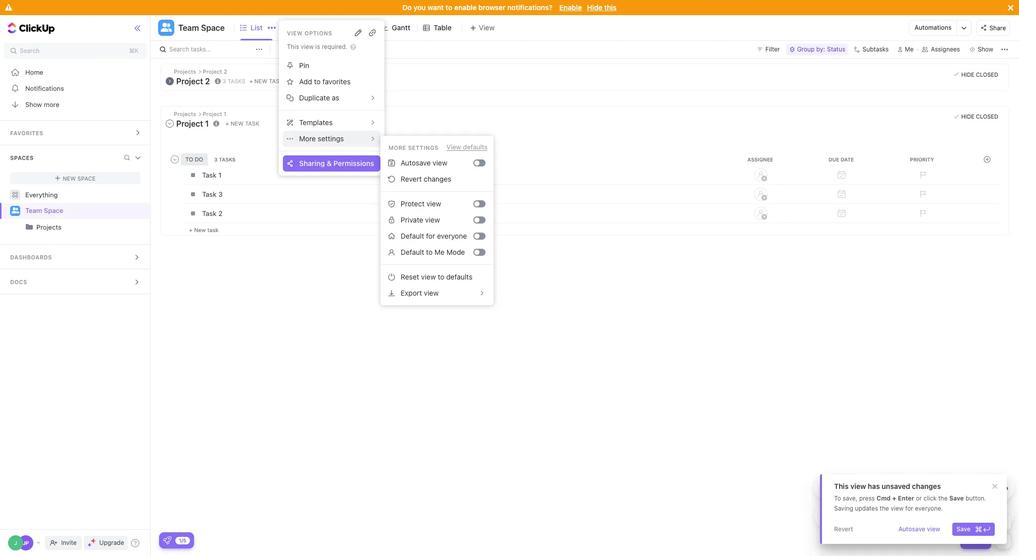 Task type: vqa. For each thing, say whether or not it's contained in the screenshot.
And
no



Task type: describe. For each thing, give the bounding box(es) containing it.
has
[[868, 483, 880, 491]]

default to me mode button
[[385, 245, 474, 261]]

default to me mode
[[401, 248, 465, 257]]

hide closed button for topmost list info icon
[[952, 69, 1001, 79]]

sharing
[[299, 159, 325, 168]]

do you want to enable browser notifications? enable hide this
[[403, 3, 617, 12]]

notifications link
[[0, 80, 151, 97]]

1 horizontal spatial the
[[939, 495, 948, 503]]

0 vertical spatial hide
[[587, 3, 603, 12]]

team for team space link
[[25, 207, 42, 215]]

to right default
[[426, 248, 433, 257]]

gantt link
[[392, 15, 415, 40]]

assignees
[[931, 45, 960, 53]]

1 vertical spatial more settings
[[389, 144, 439, 151]]

mode
[[447, 248, 465, 257]]

+ inside 3 tasks + new task
[[249, 78, 253, 85]]

new space
[[63, 175, 96, 182]]

sharing & permissions
[[299, 159, 374, 168]]

reset view to defaults button
[[385, 269, 490, 286]]

button.
[[966, 495, 987, 503]]

view left the for
[[891, 505, 904, 513]]

revert button
[[830, 524, 858, 537]]

options
[[305, 30, 332, 36]]

browser
[[479, 3, 506, 12]]

want
[[428, 3, 444, 12]]

favorites
[[10, 130, 43, 136]]

1 vertical spatial list info image
[[213, 121, 220, 127]]

new down tasks
[[231, 120, 244, 127]]

excel & csv
[[928, 486, 961, 493]]

list link
[[251, 15, 276, 40]]

everything link
[[0, 187, 151, 203]]

you
[[414, 3, 426, 12]]

+ inside this view has unsaved changes to save, press cmd + enter or click the save button. saving updates the view for everyone.
[[893, 495, 897, 503]]

hide for hide closed button associated with list info icon to the bottom
[[962, 113, 975, 120]]

onboarding checklist button element
[[163, 537, 171, 545]]

notifications
[[25, 84, 64, 92]]

automations
[[915, 24, 952, 31]]

assignees button
[[918, 43, 965, 56]]

‎task 2 link
[[200, 205, 718, 222]]

view options
[[287, 30, 332, 36]]

to
[[834, 495, 841, 503]]

table link
[[434, 15, 456, 40]]

view inside "button"
[[421, 273, 436, 282]]

this
[[605, 3, 617, 12]]

task 3 link
[[200, 186, 718, 203]]

board link
[[296, 15, 319, 40]]

view for view defaults
[[447, 143, 461, 151]]

1 horizontal spatial space
[[77, 175, 96, 182]]

view up the revert changes button
[[433, 159, 448, 167]]

tasks...
[[191, 45, 211, 53]]

default
[[401, 248, 424, 257]]

csv
[[949, 486, 961, 493]]

revert for revert changes
[[401, 175, 422, 183]]

export view
[[401, 289, 439, 298]]

reset
[[401, 273, 419, 282]]

search tasks...
[[169, 45, 211, 53]]

team space link
[[25, 203, 142, 219]]

view defaults
[[447, 143, 488, 151]]

excel
[[928, 486, 942, 493]]

me button
[[894, 43, 918, 56]]

0 vertical spatial defaults
[[463, 143, 488, 151]]

add
[[299, 77, 312, 86]]

board
[[296, 23, 315, 32]]

calendar link
[[339, 15, 373, 40]]

projects
[[36, 223, 61, 231]]

pin
[[299, 61, 309, 70]]

1 horizontal spatial task
[[245, 120, 259, 127]]

or
[[916, 495, 922, 503]]

1/5
[[179, 538, 187, 544]]

‎task for ‎task 2
[[202, 210, 217, 218]]

0 vertical spatial autosave view
[[401, 159, 448, 167]]

tasks
[[228, 78, 245, 84]]

export view button
[[385, 286, 490, 302]]

more
[[44, 100, 59, 108]]

2
[[218, 210, 223, 218]]

cmd
[[877, 495, 891, 503]]

view down everyone.
[[927, 526, 941, 534]]

team space button
[[174, 17, 225, 39]]

invite
[[61, 540, 77, 547]]

favorites button
[[0, 121, 151, 145]]

dashboards
[[10, 254, 52, 261]]

to inside "button"
[[438, 273, 444, 282]]

2 projects link from the left
[[36, 219, 142, 236]]

view inside dropdown button
[[424, 289, 439, 298]]

everything
[[25, 191, 58, 199]]

list
[[251, 23, 263, 32]]

hide closed button for list info icon to the bottom
[[952, 112, 1001, 122]]

permissions
[[334, 159, 374, 168]]

task 3
[[202, 190, 223, 198]]

show more
[[25, 100, 59, 108]]

more settings button
[[283, 131, 381, 147]]

user group image
[[11, 208, 19, 214]]

pin button
[[283, 58, 381, 74]]

click
[[924, 495, 937, 503]]

upgrade
[[99, 540, 124, 547]]

team space for team space button
[[178, 23, 225, 32]]

reset view to defaults
[[401, 273, 473, 282]]

favorites
[[323, 77, 351, 86]]

enter
[[898, 495, 915, 503]]

onboarding checklist button image
[[163, 537, 171, 545]]

hide for hide closed button corresponding to topmost list info icon
[[962, 71, 975, 78]]

closed for hide closed button associated with list info icon to the bottom
[[976, 113, 999, 120]]

settings inside dropdown button
[[318, 134, 344, 143]]



Task type: locate. For each thing, give the bounding box(es) containing it.
settings
[[318, 134, 344, 143], [408, 144, 439, 151]]

the down cmd
[[880, 505, 889, 513]]

me left mode
[[435, 248, 445, 257]]

save button
[[953, 524, 995, 537]]

autosave view
[[401, 159, 448, 167], [899, 526, 941, 534]]

view for view options
[[287, 30, 303, 36]]

‎task for ‎task 1
[[202, 171, 217, 179]]

changes up click
[[912, 483, 941, 491]]

search inside sidebar navigation
[[20, 47, 40, 55]]

1 vertical spatial team
[[25, 207, 42, 215]]

autosave view up revert changes
[[401, 159, 448, 167]]

save
[[950, 495, 964, 503], [987, 519, 1001, 526], [957, 526, 971, 534]]

0 horizontal spatial more
[[299, 134, 316, 143]]

team for team space button
[[178, 23, 199, 32]]

1 closed from the top
[[976, 71, 999, 78]]

0 vertical spatial autosave
[[401, 159, 431, 167]]

0 horizontal spatial &
[[327, 159, 332, 168]]

+ new task
[[226, 120, 259, 127], [189, 227, 219, 233]]

defaults down mode
[[446, 273, 473, 282]]

more up revert changes
[[389, 144, 406, 151]]

view defaults button
[[447, 143, 488, 151]]

closed for hide closed button corresponding to topmost list info icon
[[976, 71, 999, 78]]

team
[[178, 23, 199, 32], [25, 207, 42, 215]]

1 vertical spatial hide
[[962, 71, 975, 78]]

1 projects link from the left
[[1, 219, 142, 236]]

autosave view button up revert changes
[[385, 155, 474, 171]]

press
[[860, 495, 875, 503]]

2 horizontal spatial task
[[269, 78, 283, 85]]

revert down saving
[[834, 526, 853, 534]]

+
[[249, 78, 253, 85], [226, 120, 229, 127], [189, 227, 193, 233], [893, 495, 897, 503]]

changes inside this view has unsaved changes to save, press cmd + enter or click the save button. saving updates the view for everyone.
[[912, 483, 941, 491]]

task
[[202, 190, 217, 198], [974, 538, 988, 545]]

to right add at the left
[[314, 77, 321, 86]]

new right tasks
[[255, 78, 267, 85]]

2 vertical spatial space
[[44, 207, 63, 215]]

space
[[201, 23, 225, 32], [77, 175, 96, 182], [44, 207, 63, 215]]

& right sharing
[[327, 159, 332, 168]]

+ new task down '‎task 2' on the top of page
[[189, 227, 219, 233]]

save inside button
[[957, 526, 971, 534]]

3
[[223, 78, 226, 84], [218, 190, 223, 198]]

hide closed for hide closed button corresponding to topmost list info icon
[[962, 71, 999, 78]]

0 vertical spatial task
[[202, 190, 217, 198]]

1 horizontal spatial team
[[178, 23, 199, 32]]

1 vertical spatial view
[[447, 143, 461, 151]]

0 vertical spatial &
[[327, 159, 332, 168]]

calendar
[[339, 23, 369, 32]]

1 ‎task from the top
[[202, 171, 217, 179]]

1 vertical spatial space
[[77, 175, 96, 182]]

list info image
[[215, 78, 221, 84], [213, 121, 220, 127]]

2 closed from the top
[[976, 113, 999, 120]]

0 vertical spatial autosave view button
[[385, 155, 474, 171]]

1 vertical spatial team space
[[25, 207, 63, 215]]

everyone.
[[915, 505, 943, 513]]

1 vertical spatial &
[[944, 486, 948, 493]]

0 vertical spatial task
[[269, 78, 283, 85]]

0 horizontal spatial me
[[435, 248, 445, 257]]

team space
[[178, 23, 225, 32], [25, 207, 63, 215]]

0 vertical spatial more settings
[[299, 134, 344, 143]]

1 vertical spatial hide closed button
[[952, 112, 1001, 122]]

more settings up sharing
[[299, 134, 344, 143]]

space for team space link
[[44, 207, 63, 215]]

0 vertical spatial list info image
[[215, 78, 221, 84]]

‎task 2
[[202, 210, 223, 218]]

view left options
[[287, 30, 303, 36]]

more settings up revert changes
[[389, 144, 439, 151]]

0 horizontal spatial view
[[287, 30, 303, 36]]

1 horizontal spatial revert
[[834, 526, 853, 534]]

0 vertical spatial hide closed
[[962, 71, 999, 78]]

0 horizontal spatial autosave
[[401, 159, 431, 167]]

space up everything link
[[77, 175, 96, 182]]

0 vertical spatial space
[[201, 23, 225, 32]]

sharing & permissions button
[[283, 156, 381, 172]]

more settings inside dropdown button
[[299, 134, 344, 143]]

‎task left 1
[[202, 171, 217, 179]]

0 vertical spatial 3
[[223, 78, 226, 84]]

team down everything
[[25, 207, 42, 215]]

home
[[25, 68, 43, 76]]

hide
[[587, 3, 603, 12], [962, 71, 975, 78], [962, 113, 975, 120]]

1 horizontal spatial task
[[974, 538, 988, 545]]

the
[[939, 495, 948, 503], [880, 505, 889, 513]]

task down ‎task 1
[[202, 190, 217, 198]]

1 vertical spatial autosave
[[899, 526, 926, 534]]

0 horizontal spatial space
[[44, 207, 63, 215]]

me
[[905, 45, 914, 53], [435, 248, 445, 257]]

excel & csv link
[[916, 476, 964, 501]]

task for task 3
[[202, 190, 217, 198]]

enable
[[560, 3, 582, 12]]

1 horizontal spatial me
[[905, 45, 914, 53]]

& left csv
[[944, 486, 948, 493]]

settings up sharing & permissions button
[[318, 134, 344, 143]]

0 vertical spatial changes
[[424, 175, 452, 183]]

3 tasks + new task
[[223, 78, 283, 85]]

view up ‎task 1 link
[[447, 143, 461, 151]]

1 hide closed from the top
[[962, 71, 999, 78]]

new
[[255, 78, 267, 85], [231, 120, 244, 127], [63, 175, 76, 182], [194, 227, 206, 233]]

enable
[[454, 3, 477, 12]]

0 vertical spatial closed
[[976, 71, 999, 78]]

save,
[[843, 495, 858, 503]]

revert up task 3 link
[[401, 175, 422, 183]]

to right "want"
[[446, 3, 453, 12]]

autosave
[[401, 159, 431, 167], [899, 526, 926, 534]]

defaults
[[463, 143, 488, 151], [446, 273, 473, 282]]

space up projects
[[44, 207, 63, 215]]

save inside this view has unsaved changes to save, press cmd + enter or click the save button. saving updates the view for everyone.
[[950, 495, 964, 503]]

hide closed for hide closed button associated with list info icon to the bottom
[[962, 113, 999, 120]]

0 vertical spatial the
[[939, 495, 948, 503]]

1 horizontal spatial + new task
[[226, 120, 259, 127]]

0 vertical spatial revert
[[401, 175, 422, 183]]

more inside dropdown button
[[299, 134, 316, 143]]

1
[[218, 171, 222, 179]]

space inside button
[[201, 23, 225, 32]]

+ new task down tasks
[[226, 120, 259, 127]]

team inside sidebar navigation
[[25, 207, 42, 215]]

1 vertical spatial task
[[245, 120, 259, 127]]

1 vertical spatial closed
[[976, 113, 999, 120]]

0 horizontal spatial autosave view button
[[385, 155, 474, 171]]

gantt
[[392, 23, 411, 32]]

1 vertical spatial revert
[[834, 526, 853, 534]]

0 vertical spatial ‎task
[[202, 171, 217, 179]]

upgrade link
[[84, 537, 128, 551]]

0 vertical spatial hide closed button
[[952, 69, 1001, 79]]

notifications?
[[508, 3, 553, 12]]

hide closed
[[962, 71, 999, 78], [962, 113, 999, 120]]

0 vertical spatial more
[[299, 134, 316, 143]]

1 vertical spatial the
[[880, 505, 889, 513]]

2 hide closed from the top
[[962, 113, 999, 120]]

& inside button
[[327, 159, 332, 168]]

1 horizontal spatial search
[[169, 45, 189, 53]]

search up home
[[20, 47, 40, 55]]

‎task left '2'
[[202, 210, 217, 218]]

share button
[[977, 20, 1010, 36]]

1 horizontal spatial &
[[944, 486, 948, 493]]

team space inside button
[[178, 23, 225, 32]]

0 horizontal spatial task
[[207, 227, 219, 233]]

1 vertical spatial changes
[[912, 483, 941, 491]]

0 vertical spatial view
[[287, 30, 303, 36]]

search for search
[[20, 47, 40, 55]]

settings up revert changes
[[408, 144, 439, 151]]

changes up task 3 link
[[424, 175, 452, 183]]

defaults inside "button"
[[446, 273, 473, 282]]

updates
[[855, 505, 878, 513]]

team up the search tasks...
[[178, 23, 199, 32]]

0 horizontal spatial revert
[[401, 175, 422, 183]]

Search tasks... text field
[[169, 42, 253, 57]]

0 vertical spatial me
[[905, 45, 914, 53]]

saving
[[834, 505, 854, 513]]

task down "save" button
[[974, 538, 988, 545]]

autosave view button down everyone.
[[895, 524, 945, 537]]

the down "excel & csv"
[[939, 495, 948, 503]]

0 vertical spatial + new task
[[226, 120, 259, 127]]

home link
[[0, 64, 151, 80]]

more settings
[[299, 134, 344, 143], [389, 144, 439, 151]]

to up export view dropdown button
[[438, 273, 444, 282]]

& for csv
[[944, 486, 948, 493]]

autosave up revert changes
[[401, 159, 431, 167]]

autosave down the for
[[899, 526, 926, 534]]

space up search tasks... text box
[[201, 23, 225, 32]]

do
[[403, 3, 412, 12]]

1 vertical spatial defaults
[[446, 273, 473, 282]]

0 horizontal spatial + new task
[[189, 227, 219, 233]]

me left assignees button
[[905, 45, 914, 53]]

1 vertical spatial autosave view button
[[895, 524, 945, 537]]

share
[[990, 24, 1006, 32]]

1 horizontal spatial view
[[447, 143, 461, 151]]

space for team space button
[[201, 23, 225, 32]]

2 hide closed button from the top
[[952, 112, 1001, 122]]

sidebar navigation
[[0, 15, 151, 557]]

team space up tasks...
[[178, 23, 225, 32]]

0 horizontal spatial the
[[880, 505, 889, 513]]

for
[[906, 505, 914, 513]]

1 vertical spatial + new task
[[189, 227, 219, 233]]

task for task
[[974, 538, 988, 545]]

autosave view button
[[385, 155, 474, 171], [895, 524, 945, 537]]

0 horizontal spatial more settings
[[299, 134, 344, 143]]

1 vertical spatial 3
[[218, 190, 223, 198]]

changes
[[424, 175, 452, 183], [912, 483, 941, 491]]

autosave view down everyone.
[[899, 526, 941, 534]]

unsaved
[[882, 483, 911, 491]]

3 up '2'
[[218, 190, 223, 198]]

1 horizontal spatial changes
[[912, 483, 941, 491]]

0 horizontal spatial team
[[25, 207, 42, 215]]

revert
[[401, 175, 422, 183], [834, 526, 853, 534]]

1 vertical spatial autosave view
[[899, 526, 941, 534]]

new up everything link
[[63, 175, 76, 182]]

1 vertical spatial hide closed
[[962, 113, 999, 120]]

task down 3 tasks + new task
[[245, 120, 259, 127]]

team inside button
[[178, 23, 199, 32]]

&
[[327, 159, 332, 168], [944, 486, 948, 493]]

revert inside revert button
[[834, 526, 853, 534]]

team space inside sidebar navigation
[[25, 207, 63, 215]]

2 vertical spatial task
[[207, 227, 219, 233]]

1 hide closed button from the top
[[952, 69, 1001, 79]]

revert inside the revert changes button
[[401, 175, 422, 183]]

team space down everything
[[25, 207, 63, 215]]

& for permissions
[[327, 159, 332, 168]]

this
[[834, 483, 849, 491]]

1 vertical spatial settings
[[408, 144, 439, 151]]

0 horizontal spatial task
[[202, 190, 217, 198]]

new inside sidebar navigation
[[63, 175, 76, 182]]

new inside 3 tasks + new task
[[255, 78, 267, 85]]

1 vertical spatial more
[[389, 144, 406, 151]]

1 horizontal spatial autosave view
[[899, 526, 941, 534]]

2 horizontal spatial space
[[201, 23, 225, 32]]

0 horizontal spatial search
[[20, 47, 40, 55]]

view up export view
[[421, 273, 436, 282]]

add to favorites
[[299, 77, 351, 86]]

view down reset view to defaults "button"
[[424, 289, 439, 298]]

new down '‎task 2' on the top of page
[[194, 227, 206, 233]]

revert changes button
[[385, 171, 490, 188]]

0 horizontal spatial changes
[[424, 175, 452, 183]]

1 horizontal spatial more settings
[[389, 144, 439, 151]]

export
[[401, 289, 422, 298]]

revert for revert
[[834, 526, 853, 534]]

this view has unsaved changes to save, press cmd + enter or click the save button. saving updates the view for everyone.
[[834, 483, 987, 513]]

0 horizontal spatial settings
[[318, 134, 344, 143]]

1 vertical spatial task
[[974, 538, 988, 545]]

hide closed button
[[952, 69, 1001, 79], [952, 112, 1001, 122]]

3 left tasks
[[223, 78, 226, 84]]

0 horizontal spatial autosave view
[[401, 159, 448, 167]]

1 horizontal spatial team space
[[178, 23, 225, 32]]

search
[[169, 45, 189, 53], [20, 47, 40, 55]]

search for search tasks...
[[169, 45, 189, 53]]

docs
[[10, 279, 27, 286]]

2 ‎task from the top
[[202, 210, 217, 218]]

1 horizontal spatial autosave
[[899, 526, 926, 534]]

defaults up ‎task 1 link
[[463, 143, 488, 151]]

3 inside 3 tasks + new task
[[223, 78, 226, 84]]

show
[[25, 100, 42, 108]]

changes inside button
[[424, 175, 452, 183]]

2 vertical spatial hide
[[962, 113, 975, 120]]

search left tasks...
[[169, 45, 189, 53]]

task left add at the left
[[269, 78, 283, 85]]

1 horizontal spatial autosave view button
[[895, 524, 945, 537]]

task inside 3 tasks + new task
[[269, 78, 283, 85]]

task down '‎task 2' on the top of page
[[207, 227, 219, 233]]

1 horizontal spatial settings
[[408, 144, 439, 151]]

more up sharing
[[299, 134, 316, 143]]

‎task
[[202, 171, 217, 179], [202, 210, 217, 218]]

1 horizontal spatial more
[[389, 144, 406, 151]]

0 horizontal spatial team space
[[25, 207, 63, 215]]

0 vertical spatial team
[[178, 23, 199, 32]]

‎task 1 link
[[200, 167, 718, 184]]

view
[[433, 159, 448, 167], [421, 273, 436, 282], [424, 289, 439, 298], [851, 483, 866, 491], [891, 505, 904, 513], [927, 526, 941, 534]]

1 vertical spatial ‎task
[[202, 210, 217, 218]]

0 vertical spatial team space
[[178, 23, 225, 32]]

view up save,
[[851, 483, 866, 491]]

0 vertical spatial settings
[[318, 134, 344, 143]]

closed
[[976, 71, 999, 78], [976, 113, 999, 120]]

⌘k
[[129, 47, 139, 55]]

team space for team space link
[[25, 207, 63, 215]]

automations button
[[910, 20, 957, 35]]

1 vertical spatial me
[[435, 248, 445, 257]]



